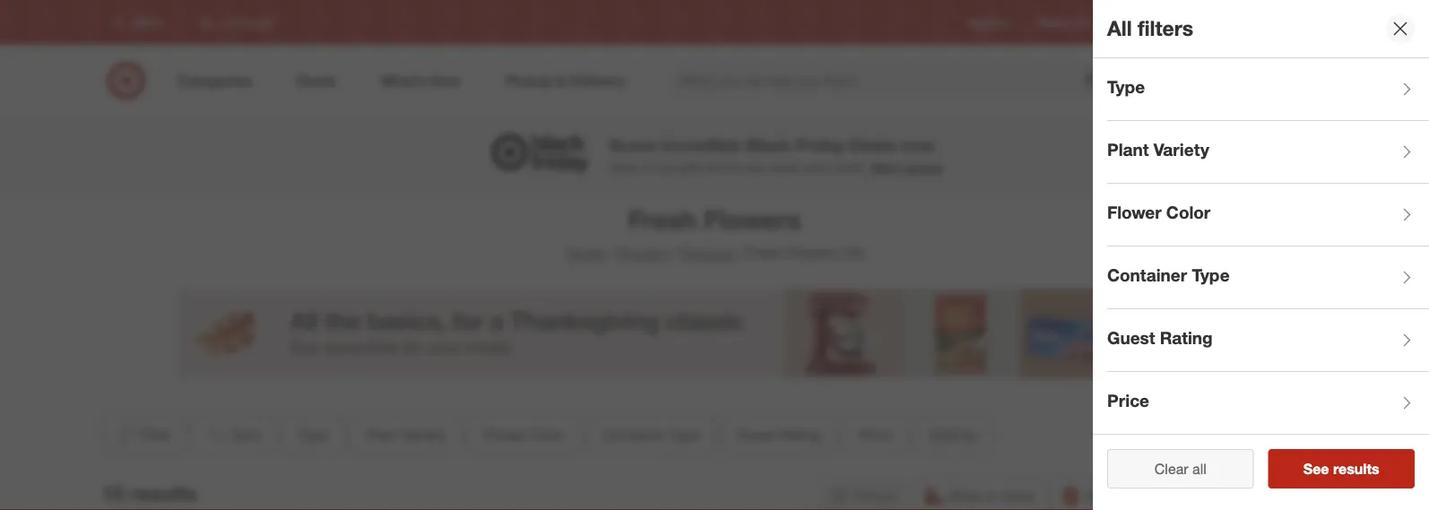 Task type: vqa. For each thing, say whether or not it's contained in the screenshot.
STAND to the bottom
no



Task type: locate. For each thing, give the bounding box(es) containing it.
1 horizontal spatial container type button
[[1107, 247, 1429, 309]]

sold by button
[[914, 415, 993, 455]]

0 horizontal spatial type button
[[282, 415, 343, 455]]

variety
[[1154, 140, 1210, 160], [402, 426, 446, 443]]

sort
[[232, 426, 260, 443]]

flower color button
[[1107, 184, 1429, 247], [468, 415, 580, 455]]

guest inside all filters dialog
[[1107, 328, 1155, 348]]

0 vertical spatial plant variety button
[[1107, 121, 1429, 184]]

1 horizontal spatial guest rating
[[1107, 328, 1213, 348]]

produce link
[[681, 244, 735, 262]]

0 vertical spatial price
[[1107, 391, 1150, 411]]

price
[[1107, 391, 1150, 411], [859, 426, 892, 443]]

0 horizontal spatial guest
[[737, 426, 776, 443]]

registry
[[968, 16, 1008, 29]]

1 vertical spatial container type
[[603, 426, 700, 443]]

0 horizontal spatial rating
[[780, 426, 821, 443]]

flower color inside all filters dialog
[[1107, 202, 1211, 223]]

week.
[[835, 159, 867, 175]]

0 vertical spatial container type
[[1107, 265, 1230, 286]]

deals
[[770, 159, 800, 175]]

0 vertical spatial variety
[[1154, 140, 1210, 160]]

1 horizontal spatial variety
[[1154, 140, 1210, 160]]

container type inside all filters dialog
[[1107, 265, 1230, 286]]

plant variety inside all filters dialog
[[1107, 140, 1210, 160]]

1 vertical spatial guest
[[737, 426, 776, 443]]

price button up 'pickup' button
[[844, 415, 907, 455]]

rating inside all filters dialog
[[1160, 328, 1213, 348]]

type button
[[1107, 58, 1429, 121], [282, 415, 343, 455]]

plant inside all filters dialog
[[1107, 140, 1149, 160]]

start
[[871, 159, 901, 175]]

guest rating
[[1107, 328, 1213, 348], [737, 426, 821, 443]]

grocery link
[[617, 244, 669, 262]]

sort button
[[192, 415, 275, 455]]

0 vertical spatial guest
[[1107, 328, 1155, 348]]

1 horizontal spatial price button
[[1107, 372, 1429, 435]]

shop in store button
[[915, 476, 1046, 510]]

plant
[[1107, 140, 1149, 160], [366, 426, 398, 443]]

0 vertical spatial color
[[1166, 202, 1211, 223]]

1 vertical spatial type button
[[282, 415, 343, 455]]

1 horizontal spatial results
[[1333, 460, 1380, 477]]

fresh up grocery link
[[628, 204, 697, 235]]

flower inside all filters dialog
[[1107, 202, 1162, 223]]

0 horizontal spatial results
[[130, 481, 197, 506]]

pickup button
[[820, 476, 908, 510]]

/ right the target link
[[608, 244, 613, 262]]

1 vertical spatial container
[[603, 426, 665, 443]]

shop
[[948, 487, 983, 504]]

0 horizontal spatial flower color button
[[468, 415, 580, 455]]

15
[[101, 481, 124, 506]]

0 vertical spatial plant
[[1107, 140, 1149, 160]]

flowers left (15)
[[786, 244, 836, 262]]

fresh right produce link
[[747, 244, 782, 262]]

0 vertical spatial flower
[[1107, 202, 1162, 223]]

all
[[1107, 16, 1132, 41]]

shipping button
[[1226, 476, 1328, 510]]

guest
[[1107, 328, 1155, 348], [737, 426, 776, 443]]

price up 'pickup' button
[[859, 426, 892, 443]]

1 vertical spatial rating
[[780, 426, 821, 443]]

score incredible black friday deals now save on top gifts & find new deals each week. start saving
[[609, 134, 943, 175]]

0 horizontal spatial target
[[565, 244, 605, 262]]

1 vertical spatial flower color
[[483, 426, 565, 443]]

by
[[963, 426, 978, 443]]

1 vertical spatial flower
[[483, 426, 526, 443]]

new
[[743, 159, 767, 175]]

price up clear all button
[[1107, 391, 1150, 411]]

flowers
[[704, 204, 801, 235], [786, 244, 836, 262]]

target left grocery link
[[565, 244, 605, 262]]

target link
[[565, 244, 605, 262]]

0 horizontal spatial color
[[530, 426, 565, 443]]

sold
[[929, 426, 959, 443]]

0 horizontal spatial /
[[608, 244, 613, 262]]

1 horizontal spatial flower
[[1107, 202, 1162, 223]]

price button up see
[[1107, 372, 1429, 435]]

1 vertical spatial plant variety button
[[350, 415, 461, 455]]

0 horizontal spatial flower
[[483, 426, 526, 443]]

delivery
[[1156, 487, 1207, 504]]

0 vertical spatial plant variety
[[1107, 140, 1210, 160]]

guest rating inside all filters dialog
[[1107, 328, 1213, 348]]

2 horizontal spatial /
[[738, 244, 743, 262]]

1 horizontal spatial container type
[[1107, 265, 1230, 286]]

0 vertical spatial target
[[1188, 16, 1218, 29]]

1 horizontal spatial flower color
[[1107, 202, 1211, 223]]

1 horizontal spatial color
[[1166, 202, 1211, 223]]

0 horizontal spatial price button
[[844, 415, 907, 455]]

1 vertical spatial guest rating
[[737, 426, 821, 443]]

1 horizontal spatial rating
[[1160, 328, 1213, 348]]

0 vertical spatial guest rating button
[[1107, 309, 1429, 372]]

variety inside all filters dialog
[[1154, 140, 1210, 160]]

&
[[708, 159, 716, 175]]

1 vertical spatial guest rating button
[[722, 415, 837, 455]]

0 vertical spatial results
[[1333, 460, 1380, 477]]

price button
[[1107, 372, 1429, 435], [844, 415, 907, 455]]

find
[[719, 159, 740, 175]]

plant variety button
[[1107, 121, 1429, 184], [350, 415, 461, 455]]

1 horizontal spatial target
[[1188, 16, 1218, 29]]

filter
[[140, 426, 171, 443]]

grocery
[[617, 244, 669, 262]]

registry link
[[968, 15, 1008, 30]]

1 horizontal spatial price
[[1107, 391, 1150, 411]]

0 vertical spatial flower color
[[1107, 202, 1211, 223]]

container
[[1107, 265, 1187, 286], [603, 426, 665, 443]]

2 / from the left
[[672, 244, 677, 262]]

type button down circle on the right
[[1107, 58, 1429, 121]]

target left circle on the right
[[1188, 16, 1218, 29]]

1 vertical spatial fresh
[[747, 244, 782, 262]]

0 horizontal spatial plant variety button
[[350, 415, 461, 455]]

flower color
[[1107, 202, 1211, 223], [483, 426, 565, 443]]

guest rating button
[[1107, 309, 1429, 372], [722, 415, 837, 455]]

type
[[1107, 77, 1145, 97], [1192, 265, 1230, 286], [298, 426, 328, 443], [669, 426, 700, 443]]

plant variety
[[1107, 140, 1210, 160], [366, 426, 446, 443]]

results for see results
[[1333, 460, 1380, 477]]

on
[[640, 159, 654, 175]]

0 vertical spatial fresh
[[628, 204, 697, 235]]

3 / from the left
[[738, 244, 743, 262]]

0 vertical spatial container
[[1107, 265, 1187, 286]]

0 vertical spatial rating
[[1160, 328, 1213, 348]]

0 horizontal spatial guest rating button
[[722, 415, 837, 455]]

flower
[[1107, 202, 1162, 223], [483, 426, 526, 443]]

clear all
[[1155, 460, 1207, 477]]

results
[[1333, 460, 1380, 477], [130, 481, 197, 506]]

results right see
[[1333, 460, 1380, 477]]

1 horizontal spatial type button
[[1107, 58, 1429, 121]]

flowers down new
[[704, 204, 801, 235]]

fresh
[[628, 204, 697, 235], [747, 244, 782, 262]]

0 vertical spatial type button
[[1107, 58, 1429, 121]]

1 vertical spatial plant
[[366, 426, 398, 443]]

container type button
[[1107, 247, 1429, 309], [587, 415, 715, 455]]

results inside button
[[1333, 460, 1380, 477]]

1 vertical spatial results
[[130, 481, 197, 506]]

0 horizontal spatial plant variety
[[366, 426, 446, 443]]

sold by
[[929, 426, 978, 443]]

0 vertical spatial container type button
[[1107, 247, 1429, 309]]

results right 15
[[130, 481, 197, 506]]

1 horizontal spatial container
[[1107, 265, 1187, 286]]

1 horizontal spatial flower color button
[[1107, 184, 1429, 247]]

see
[[1304, 460, 1329, 477]]

1 horizontal spatial plant variety
[[1107, 140, 1210, 160]]

target
[[1188, 16, 1218, 29], [565, 244, 605, 262]]

0 horizontal spatial container type
[[603, 426, 700, 443]]

1 vertical spatial price
[[859, 426, 892, 443]]

1 horizontal spatial /
[[672, 244, 677, 262]]

target inside the fresh flowers target / grocery / produce / fresh flowers (15)
[[565, 244, 605, 262]]

0 horizontal spatial container type button
[[587, 415, 715, 455]]

/ right grocery link
[[672, 244, 677, 262]]

container type
[[1107, 265, 1230, 286], [603, 426, 700, 443]]

1 horizontal spatial plant
[[1107, 140, 1149, 160]]

redcard link
[[1117, 15, 1159, 30]]

deals
[[850, 134, 896, 155]]

1 vertical spatial target
[[565, 244, 605, 262]]

1 vertical spatial flowers
[[786, 244, 836, 262]]

each
[[804, 159, 831, 175]]

saving
[[904, 159, 943, 175]]

clear all button
[[1107, 449, 1254, 489]]

ad
[[1075, 16, 1088, 29]]

1 horizontal spatial plant variety button
[[1107, 121, 1429, 184]]

0 horizontal spatial flower color
[[483, 426, 565, 443]]

store
[[1002, 487, 1034, 504]]

0 horizontal spatial variety
[[402, 426, 446, 443]]

0 vertical spatial guest rating
[[1107, 328, 1213, 348]]

/
[[608, 244, 613, 262], [672, 244, 677, 262], [738, 244, 743, 262]]

type button right sort
[[282, 415, 343, 455]]

weekly ad link
[[1037, 15, 1088, 30]]

/ right produce link
[[738, 244, 743, 262]]

redcard
[[1117, 16, 1159, 29]]

rating
[[1160, 328, 1213, 348], [780, 426, 821, 443]]

1 horizontal spatial guest
[[1107, 328, 1155, 348]]

color
[[1166, 202, 1211, 223], [530, 426, 565, 443]]



Task type: describe. For each thing, give the bounding box(es) containing it.
fresh flowers target / grocery / produce / fresh flowers (15)
[[565, 204, 864, 262]]

1 vertical spatial flower color button
[[468, 415, 580, 455]]

clear
[[1155, 460, 1189, 477]]

0 horizontal spatial guest rating
[[737, 426, 821, 443]]

day
[[1127, 487, 1152, 504]]

circle
[[1221, 16, 1248, 29]]

all filters dialog
[[1093, 0, 1429, 510]]

shipping
[[1259, 487, 1316, 504]]

1 / from the left
[[608, 244, 613, 262]]

all filters
[[1107, 16, 1194, 41]]

search button
[[1103, 61, 1146, 104]]

container type button inside all filters dialog
[[1107, 247, 1429, 309]]

see results button
[[1268, 449, 1415, 489]]

save
[[609, 159, 637, 175]]

shop in store
[[948, 487, 1034, 504]]

0 horizontal spatial price
[[859, 426, 892, 443]]

pickup
[[853, 487, 896, 504]]

all
[[1193, 460, 1207, 477]]

same day delivery button
[[1053, 476, 1219, 510]]

container inside all filters dialog
[[1107, 265, 1187, 286]]

1 horizontal spatial fresh
[[747, 244, 782, 262]]

1 vertical spatial plant variety
[[366, 426, 446, 443]]

see results
[[1304, 460, 1380, 477]]

0 horizontal spatial plant
[[366, 426, 398, 443]]

friday
[[796, 134, 845, 155]]

gifts
[[680, 159, 704, 175]]

0 vertical spatial flower color button
[[1107, 184, 1429, 247]]

score
[[609, 134, 656, 155]]

1 vertical spatial container type button
[[587, 415, 715, 455]]

weekly ad
[[1037, 16, 1088, 29]]

black
[[746, 134, 791, 155]]

advertisement region
[[177, 289, 1253, 378]]

same
[[1086, 487, 1123, 504]]

0 horizontal spatial fresh
[[628, 204, 697, 235]]

filter button
[[101, 415, 185, 455]]

results for 15 results
[[130, 481, 197, 506]]

target circle
[[1188, 16, 1248, 29]]

price inside all filters dialog
[[1107, 391, 1150, 411]]

1 vertical spatial color
[[530, 426, 565, 443]]

0 vertical spatial flowers
[[704, 204, 801, 235]]

top
[[658, 159, 676, 175]]

in
[[986, 487, 998, 504]]

color inside all filters dialog
[[1166, 202, 1211, 223]]

0 horizontal spatial container
[[603, 426, 665, 443]]

What can we help you find? suggestions appear below search field
[[669, 61, 1115, 100]]

1 horizontal spatial guest rating button
[[1107, 309, 1429, 372]]

filters
[[1138, 16, 1194, 41]]

now
[[900, 134, 935, 155]]

same day delivery
[[1086, 487, 1207, 504]]

target circle link
[[1188, 15, 1248, 30]]

produce
[[681, 244, 735, 262]]

(15)
[[840, 244, 864, 262]]

1 vertical spatial variety
[[402, 426, 446, 443]]

incredible
[[661, 134, 741, 155]]

price button inside all filters dialog
[[1107, 372, 1429, 435]]

weekly
[[1037, 16, 1072, 29]]

15 results
[[101, 481, 197, 506]]

search
[[1103, 74, 1146, 91]]



